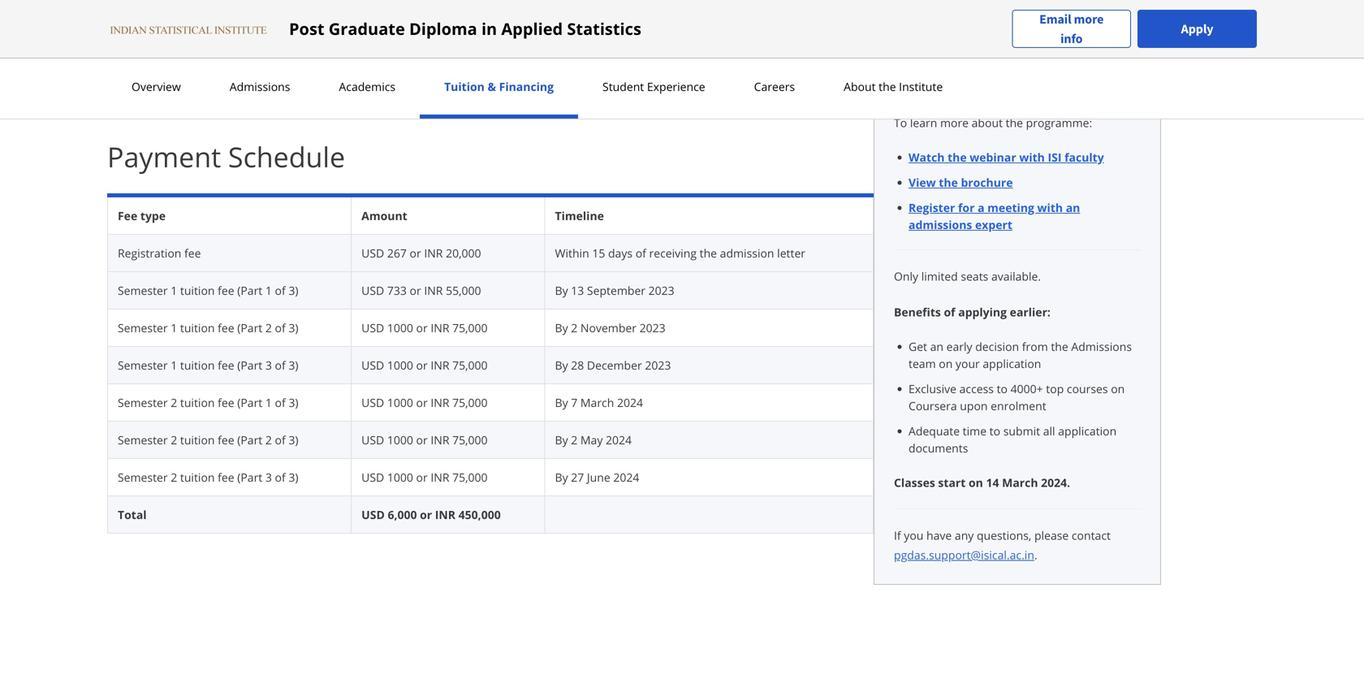 Task type: describe. For each thing, give the bounding box(es) containing it.
a
[[978, 200, 985, 215]]

(part for semester 1 tuition fee (part 2 of 3)
[[237, 320, 263, 336]]

experience
[[647, 79, 706, 94]]

all
[[1044, 423, 1056, 439]]

pgdas.support@isical.ac.in
[[895, 547, 1035, 563]]

an inside register for a meeting with an admissions expert
[[1067, 200, 1081, 215]]

fee for semester 2 tuition fee (part 3 of 3)
[[218, 470, 234, 485]]

the total tuition fee of the programme is inr 4,50,000 or usd 6,000.
[[107, 93, 467, 108]]

watch
[[909, 149, 945, 165]]

2 for semester 2 tuition fee (part 3 of 3)
[[171, 470, 177, 485]]

3 for semester 2 tuition fee (part 3 of 3)
[[266, 470, 272, 485]]

14
[[987, 475, 1000, 490]]

by 28 december 2023
[[555, 357, 671, 373]]

december
[[587, 357, 642, 373]]

of for by 7 march 2024
[[275, 395, 286, 410]]

june
[[587, 470, 611, 485]]

or for by 2 november 2023
[[416, 320, 428, 336]]

adequate time to submit all application documents list item
[[909, 422, 1142, 457]]

1000 for semester 2 tuition fee (part 2 of 3)
[[387, 432, 413, 448]]

semester 1 tuition fee (part 1 of 3)
[[118, 283, 299, 298]]

(part for semester 2 tuition fee (part 1 of 3)
[[237, 395, 263, 410]]

tuition for semester 1 tuition fee (part 2 of 3)
[[180, 320, 215, 336]]

of for by 13 september 2023
[[275, 283, 286, 298]]

view
[[909, 175, 936, 190]]

within 15 days of receiving the admission letter
[[555, 245, 806, 261]]

any
[[955, 528, 974, 543]]

usd 1000 or inr 75,000 for semester 2 tuition fee (part 2 of 3)
[[362, 432, 488, 448]]

application inside get an early decision from the admissions team on your application
[[983, 356, 1042, 371]]

usd for semester 1 tuition fee (part 3 of 3)
[[362, 357, 385, 373]]

applying
[[959, 304, 1007, 320]]

or for by 27 june 2024
[[416, 470, 428, 485]]

usd 267 or inr 20,000
[[362, 245, 481, 261]]

payment
[[107, 138, 221, 175]]

3) for semester 1 tuition fee (part 3 of 3)
[[289, 357, 299, 373]]

(part for semester 2 tuition fee (part 3 of 3)
[[237, 470, 263, 485]]

(part for semester 1 tuition fee (part 3 of 3)
[[237, 357, 263, 373]]

2 for semester 2 tuition fee (part 2 of 3)
[[171, 432, 177, 448]]

usd for semester 2 tuition fee (part 1 of 3)
[[362, 395, 385, 410]]

admission
[[720, 245, 775, 261]]

more inside email more info
[[1075, 11, 1104, 27]]

amount
[[362, 208, 408, 223]]

exclusive
[[909, 381, 957, 396]]

tuition for semester 2 tuition fee (part 1 of 3)
[[180, 395, 215, 410]]

by for by 2 may 2024
[[555, 432, 568, 448]]

usd for semester 2 tuition fee (part 3 of 3)
[[362, 470, 385, 485]]

statistics
[[567, 17, 642, 40]]

2 for semester 2 tuition fee (part 1 of 3)
[[171, 395, 177, 410]]

total
[[118, 507, 147, 522]]

you
[[905, 528, 924, 543]]

only
[[895, 269, 919, 284]]

75,000 for by 27 june 2024
[[453, 470, 488, 485]]

the
[[107, 93, 127, 108]]

available.
[[992, 269, 1042, 284]]

by for by 2 november 2023
[[555, 320, 568, 336]]

1 vertical spatial march
[[581, 395, 614, 410]]

top
[[1047, 381, 1065, 396]]

semester 2 tuition fee (part 2 of 3)
[[118, 432, 299, 448]]

submit
[[1004, 423, 1041, 439]]

semester for semester 1 tuition fee (part 2 of 3)
[[118, 320, 168, 336]]

overview link
[[127, 79, 186, 94]]

1000 for semester 1 tuition fee (part 2 of 3)
[[387, 320, 413, 336]]

inr for by 7 march 2024
[[431, 395, 450, 410]]

or for by 2 may 2024
[[416, 432, 428, 448]]

inr for within 15 days of receiving the admission letter
[[424, 245, 443, 261]]

pgdas.support@isical.ac.in link
[[895, 547, 1035, 563]]

3 for semester 1 tuition fee (part 3 of 3)
[[266, 357, 272, 373]]

2024 for by 27 june 2024
[[614, 470, 640, 485]]

usd 1000 or inr 75,000 for semester 2 tuition fee (part 1 of 3)
[[362, 395, 488, 410]]

receiving
[[650, 245, 697, 261]]

registration fee
[[118, 245, 201, 261]]

of for by 2 november 2023
[[275, 320, 286, 336]]

only limited seats available.
[[895, 269, 1042, 284]]

4000+
[[1011, 381, 1044, 396]]

fee for semester 2 tuition fee (part 1 of 3)
[[218, 395, 234, 410]]

inr for by 28 december 2023
[[431, 357, 450, 373]]

75,000 for by 7 march 2024
[[453, 395, 488, 410]]

the inside applications for the march 2024 cohort are open.
[[988, 60, 1007, 75]]

email more info
[[1040, 11, 1104, 47]]

admissions
[[909, 217, 973, 232]]

fee for the total tuition fee of the programme is inr 4,50,000 or usd 6,000.
[[194, 93, 211, 108]]

1000 for semester 2 tuition fee (part 1 of 3)
[[387, 395, 413, 410]]

2 vertical spatial march
[[1003, 475, 1039, 490]]

applications for the march 2024 cohort are open.
[[895, 60, 1137, 95]]

450,000
[[459, 507, 501, 522]]

info
[[1061, 30, 1083, 47]]

2023 for by 13 september 2023
[[649, 283, 675, 298]]

september
[[587, 283, 646, 298]]

1000 for semester 1 tuition fee (part 3 of 3)
[[387, 357, 413, 373]]

have
[[927, 528, 952, 543]]

2023 for by 28 december 2023
[[645, 357, 671, 373]]

usd for registration fee
[[362, 245, 385, 261]]

semester 2 tuition fee (part 1 of 3)
[[118, 395, 299, 410]]

seats
[[961, 269, 989, 284]]

isi
[[1048, 149, 1062, 165]]

timeline
[[555, 208, 604, 223]]

2 for by 2 november 2023
[[571, 320, 578, 336]]

watch the webinar with isi faculty link
[[909, 149, 1105, 165]]

institute
[[900, 79, 943, 94]]

total
[[130, 93, 154, 108]]

3) for semester 2 tuition fee (part 1 of 3)
[[289, 395, 299, 410]]

decision
[[976, 339, 1020, 354]]

semester 1 tuition fee (part 3 of 3)
[[118, 357, 299, 373]]

in
[[482, 17, 497, 40]]

3) for semester 2 tuition fee (part 2 of 3)
[[289, 432, 299, 448]]

academics link
[[334, 79, 401, 94]]

0 vertical spatial with
[[1020, 149, 1046, 165]]

or for by 13 september 2023
[[410, 283, 421, 298]]

2 for by 2 may 2024
[[571, 432, 578, 448]]

careers
[[755, 79, 795, 94]]

0 vertical spatial admissions
[[230, 79, 290, 94]]

fee up semester 1 tuition fee (part 1 of 3)
[[184, 245, 201, 261]]

fee for semester 1 tuition fee (part 2 of 3)
[[218, 320, 234, 336]]

to
[[895, 115, 908, 130]]

register
[[909, 200, 956, 215]]

student experience link
[[598, 79, 711, 94]]

earlier:
[[1010, 304, 1051, 320]]

fee for semester 1 tuition fee (part 3 of 3)
[[218, 357, 234, 373]]

usd for semester 1 tuition fee (part 1 of 3)
[[362, 283, 385, 298]]

cohort
[[1078, 60, 1115, 75]]

by for by 7 march 2024
[[555, 395, 568, 410]]

brochure
[[962, 175, 1014, 190]]

75,000 for by 2 november 2023
[[453, 320, 488, 336]]

applied
[[502, 17, 563, 40]]

admissions inside get an early decision from the admissions team on your application
[[1072, 339, 1133, 354]]

75,000 for by 2 may 2024
[[453, 432, 488, 448]]

2024.
[[1042, 475, 1071, 490]]

list containing watch the webinar with isi faculty
[[901, 149, 1142, 233]]

20,000
[[446, 245, 481, 261]]

tuition for tuition & financing
[[444, 79, 485, 94]]

tuition for tuition
[[107, 35, 197, 73]]

view the brochure link
[[909, 175, 1014, 190]]

are
[[1118, 60, 1137, 75]]

semester 1 tuition fee (part 2 of 3)
[[118, 320, 299, 336]]

questions,
[[977, 528, 1032, 543]]

usd 1000 or inr 75,000 for semester 1 tuition fee (part 2 of 3)
[[362, 320, 488, 336]]

early
[[947, 339, 973, 354]]

usd for semester 1 tuition fee (part 2 of 3)
[[362, 320, 385, 336]]

email
[[1040, 11, 1072, 27]]

or for within 15 days of receiving the admission letter
[[410, 245, 421, 261]]

team
[[909, 356, 936, 371]]

usd 6,000 or inr 450,000
[[362, 507, 501, 522]]

start
[[939, 475, 966, 490]]

to for submit
[[990, 423, 1001, 439]]



Task type: locate. For each thing, give the bounding box(es) containing it.
please
[[1035, 528, 1069, 543]]

tuition for semester 2 tuition fee (part 2 of 3)
[[180, 432, 215, 448]]

2024 right may
[[606, 432, 632, 448]]

fee up 'semester 2 tuition fee (part 1 of 3)' on the bottom
[[218, 357, 234, 373]]

to up enrolment
[[997, 381, 1008, 396]]

1 horizontal spatial application
[[1059, 423, 1117, 439]]

enrolment
[[991, 398, 1047, 414]]

3)
[[289, 283, 299, 298], [289, 320, 299, 336], [289, 357, 299, 373], [289, 395, 299, 410], [289, 432, 299, 448], [289, 470, 299, 485]]

1 up semester 1 tuition fee (part 2 of 3)
[[266, 283, 272, 298]]

semester 2 tuition fee (part 3 of 3)
[[118, 470, 299, 485]]

diploma
[[409, 17, 478, 40]]

semester for semester 2 tuition fee (part 3 of 3)
[[118, 470, 168, 485]]

2 horizontal spatial on
[[1112, 381, 1125, 396]]

0 vertical spatial tuition
[[107, 35, 197, 73]]

about the institute link
[[839, 79, 948, 94]]

1 semester from the top
[[118, 283, 168, 298]]

5 1000 from the top
[[387, 470, 413, 485]]

by 2 may 2024
[[555, 432, 632, 448]]

classes start on 14 march 2024.
[[895, 475, 1071, 490]]

2024 for by 2 may 2024
[[606, 432, 632, 448]]

register for a meeting with an admissions expert
[[909, 200, 1081, 232]]

get
[[909, 339, 928, 354]]

fee up semester 2 tuition fee (part 2 of 3)
[[218, 395, 234, 410]]

adequate time to submit all application documents
[[909, 423, 1117, 456]]

1 up 'semester 2 tuition fee (part 1 of 3)' on the bottom
[[171, 357, 177, 373]]

(part up semester 2 tuition fee (part 2 of 3)
[[237, 395, 263, 410]]

1 vertical spatial an
[[931, 339, 944, 354]]

application
[[983, 356, 1042, 371], [1059, 423, 1117, 439]]

5 3) from the top
[[289, 432, 299, 448]]

fee for semester 1 tuition fee (part 1 of 3)
[[218, 283, 234, 298]]

post graduate diploma in applied statistics
[[289, 17, 642, 40]]

fee down semester 2 tuition fee (part 2 of 3)
[[218, 470, 234, 485]]

0 vertical spatial to
[[997, 381, 1008, 396]]

by left may
[[555, 432, 568, 448]]

meeting
[[988, 200, 1035, 215]]

march right 7 on the left bottom of the page
[[581, 395, 614, 410]]

(part down semester 2 tuition fee (part 2 of 3)
[[237, 470, 263, 485]]

tuition down semester 2 tuition fee (part 2 of 3)
[[180, 470, 215, 485]]

more
[[1075, 11, 1104, 27], [941, 115, 969, 130]]

27
[[571, 470, 584, 485]]

by left 13
[[555, 283, 568, 298]]

march down email
[[1010, 60, 1046, 75]]

an down faculty
[[1067, 200, 1081, 215]]

to inside exclusive access to 4000+ top courses on coursera upon enrolment
[[997, 381, 1008, 396]]

usd 1000 or inr 75,000 for semester 2 tuition fee (part 3 of 3)
[[362, 470, 488, 485]]

2023 right november
[[640, 320, 666, 336]]

register for a meeting with an admissions expert link
[[909, 200, 1081, 232]]

3 3) from the top
[[289, 357, 299, 373]]

4 by from the top
[[555, 395, 568, 410]]

6,000
[[388, 507, 417, 522]]

or for by 7 march 2024
[[416, 395, 428, 410]]

fee for semester 2 tuition fee (part 2 of 3)
[[218, 432, 234, 448]]

1 down semester 1 tuition fee (part 1 of 3)
[[171, 320, 177, 336]]

about the institute
[[844, 79, 943, 94]]

2 vertical spatial 2023
[[645, 357, 671, 373]]

3 1000 from the top
[[387, 395, 413, 410]]

tuition for semester 2 tuition fee (part 3 of 3)
[[180, 470, 215, 485]]

0 vertical spatial march
[[1010, 60, 1046, 75]]

limited
[[922, 269, 959, 284]]

inr for by 2 november 2023
[[431, 320, 450, 336]]

an
[[1067, 200, 1081, 215], [931, 339, 944, 354]]

application right all at the right of page
[[1059, 423, 1117, 439]]

more up info
[[1075, 11, 1104, 27]]

by for by 13 september 2023
[[555, 283, 568, 298]]

0 vertical spatial for
[[968, 60, 985, 75]]

0 vertical spatial 3
[[266, 357, 272, 373]]

on inside get an early decision from the admissions team on your application
[[939, 356, 953, 371]]

2024 inside applications for the march 2024 cohort are open.
[[1049, 60, 1075, 75]]

4 75,000 from the top
[[453, 432, 488, 448]]

1 vertical spatial application
[[1059, 423, 1117, 439]]

(part
[[237, 283, 263, 298], [237, 320, 263, 336], [237, 357, 263, 373], [237, 395, 263, 410], [237, 432, 263, 448], [237, 470, 263, 485]]

inr for by 13 september 2023
[[424, 283, 443, 298]]

admissions up courses
[[1072, 339, 1133, 354]]

0 horizontal spatial on
[[939, 356, 953, 371]]

3 semester from the top
[[118, 357, 168, 373]]

tuition up semester 1 tuition fee (part 3 of 3)
[[180, 320, 215, 336]]

careers link
[[750, 79, 800, 94]]

academics
[[339, 79, 396, 94]]

1 horizontal spatial admissions
[[1072, 339, 1133, 354]]

1 down registration fee
[[171, 283, 177, 298]]

1 vertical spatial 2023
[[640, 320, 666, 336]]

by left 7 on the left bottom of the page
[[555, 395, 568, 410]]

1 1000 from the top
[[387, 320, 413, 336]]

semester for semester 1 tuition fee (part 3 of 3)
[[118, 357, 168, 373]]

3 up 'semester 2 tuition fee (part 1 of 3)' on the bottom
[[266, 357, 272, 373]]

75,000 for by 28 december 2023
[[453, 357, 488, 373]]

1 vertical spatial more
[[941, 115, 969, 130]]

upon
[[961, 398, 988, 414]]

(part up semester 1 tuition fee (part 2 of 3)
[[237, 283, 263, 298]]

0 vertical spatial list
[[901, 149, 1142, 233]]

1 vertical spatial tuition
[[444, 79, 485, 94]]

programme:
[[1027, 115, 1093, 130]]

2 (part from the top
[[237, 320, 263, 336]]

more right learn
[[941, 115, 969, 130]]

6 semester from the top
[[118, 470, 168, 485]]

usd
[[409, 93, 432, 108], [362, 245, 385, 261], [362, 283, 385, 298], [362, 320, 385, 336], [362, 357, 385, 373], [362, 395, 385, 410], [362, 432, 385, 448], [362, 470, 385, 485], [362, 507, 385, 522]]

0 horizontal spatial an
[[931, 339, 944, 354]]

267
[[387, 245, 407, 261]]

semester for semester 2 tuition fee (part 2 of 3)
[[118, 432, 168, 448]]

2 vertical spatial on
[[969, 475, 984, 490]]

&
[[488, 79, 496, 94]]

if
[[895, 528, 902, 543]]

(part for semester 1 tuition fee (part 1 of 3)
[[237, 283, 263, 298]]

may
[[581, 432, 603, 448]]

1 vertical spatial with
[[1038, 200, 1064, 215]]

for for register
[[959, 200, 975, 215]]

get an early decision from the admissions team on your application list item
[[909, 338, 1142, 372]]

to
[[997, 381, 1008, 396], [990, 423, 1001, 439]]

3) for semester 1 tuition fee (part 2 of 3)
[[289, 320, 299, 336]]

expert
[[976, 217, 1013, 232]]

an inside get an early decision from the admissions team on your application
[[931, 339, 944, 354]]

1 horizontal spatial on
[[969, 475, 984, 490]]

semester for semester 1 tuition fee (part 1 of 3)
[[118, 283, 168, 298]]

2023 down receiving
[[649, 283, 675, 298]]

tuition
[[107, 35, 197, 73], [444, 79, 485, 94]]

tuition down 'semester 2 tuition fee (part 1 of 3)' on the bottom
[[180, 432, 215, 448]]

tuition for semester 1 tuition fee (part 1 of 3)
[[180, 283, 215, 298]]

1 usd 1000 or inr 75,000 from the top
[[362, 320, 488, 336]]

(part down 'semester 2 tuition fee (part 1 of 3)' on the bottom
[[237, 432, 263, 448]]

1 vertical spatial admissions
[[1072, 339, 1133, 354]]

6 (part from the top
[[237, 470, 263, 485]]

1 vertical spatial 3
[[266, 470, 272, 485]]

1 horizontal spatial tuition
[[444, 79, 485, 94]]

by for by 27 june 2024
[[555, 470, 568, 485]]

of for by 2 may 2024
[[275, 432, 286, 448]]

5 semester from the top
[[118, 432, 168, 448]]

tuition left &
[[444, 79, 485, 94]]

1 vertical spatial list
[[901, 338, 1142, 457]]

4 semester from the top
[[118, 395, 168, 410]]

payment schedule
[[107, 138, 345, 175]]

application inside adequate time to submit all application documents
[[1059, 423, 1117, 439]]

student experience
[[603, 79, 706, 94]]

13
[[571, 283, 584, 298]]

within
[[555, 245, 590, 261]]

2024 down info
[[1049, 60, 1075, 75]]

733
[[387, 283, 407, 298]]

inr for by 2 may 2024
[[431, 432, 450, 448]]

on down early
[[939, 356, 953, 371]]

with left isi
[[1020, 149, 1046, 165]]

0 vertical spatial 2023
[[649, 283, 675, 298]]

by 13 september 2023
[[555, 283, 675, 298]]

1 by from the top
[[555, 283, 568, 298]]

fee type
[[118, 208, 166, 223]]

for right 'applications'
[[968, 60, 985, 75]]

2 by from the top
[[555, 320, 568, 336]]

the inside get an early decision from the admissions team on your application
[[1052, 339, 1069, 354]]

by left 28
[[555, 357, 568, 373]]

tuition & financing link
[[440, 79, 559, 94]]

1 for semester 1 tuition fee (part 3 of 3)
[[171, 357, 177, 373]]

2024 down december
[[617, 395, 643, 410]]

1 (part from the top
[[237, 283, 263, 298]]

to inside adequate time to submit all application documents
[[990, 423, 1001, 439]]

0 horizontal spatial more
[[941, 115, 969, 130]]

6 by from the top
[[555, 470, 568, 485]]

registration
[[118, 245, 181, 261]]

open.
[[895, 79, 926, 95]]

learn
[[911, 115, 938, 130]]

3 by from the top
[[555, 357, 568, 373]]

admissions
[[230, 79, 290, 94], [1072, 339, 1133, 354]]

tuition for the total tuition fee of the programme is inr 4,50,000 or usd 6,000.
[[157, 93, 192, 108]]

2024 for by 7 march 2024
[[617, 395, 643, 410]]

tuition
[[157, 93, 192, 108], [180, 283, 215, 298], [180, 320, 215, 336], [180, 357, 215, 373], [180, 395, 215, 410], [180, 432, 215, 448], [180, 470, 215, 485]]

webinar
[[970, 149, 1017, 165]]

3 down semester 2 tuition fee (part 2 of 3)
[[266, 470, 272, 485]]

on inside exclusive access to 4000+ top courses on coursera upon enrolment
[[1112, 381, 1125, 396]]

2023 right december
[[645, 357, 671, 373]]

usd for semester 2 tuition fee (part 2 of 3)
[[362, 432, 385, 448]]

classes
[[895, 475, 936, 490]]

semester
[[118, 283, 168, 298], [118, 320, 168, 336], [118, 357, 168, 373], [118, 395, 168, 410], [118, 432, 168, 448], [118, 470, 168, 485]]

on
[[939, 356, 953, 371], [1112, 381, 1125, 396], [969, 475, 984, 490]]

3 usd 1000 or inr 75,000 from the top
[[362, 395, 488, 410]]

2 3) from the top
[[289, 320, 299, 336]]

tuition up semester 2 tuition fee (part 2 of 3)
[[180, 395, 215, 410]]

0 horizontal spatial tuition
[[107, 35, 197, 73]]

or for by 28 december 2023
[[416, 357, 428, 373]]

5 75,000 from the top
[[453, 470, 488, 485]]

1 for semester 1 tuition fee (part 2 of 3)
[[171, 320, 177, 336]]

4 3) from the top
[[289, 395, 299, 410]]

if you have any questions, please contact pgdas.support@isical.ac.in .
[[895, 528, 1111, 563]]

fee right overview link
[[194, 93, 211, 108]]

exclusive access to 4000+ top courses on coursera upon enrolment list item
[[909, 380, 1142, 414]]

fee down 'semester 2 tuition fee (part 1 of 3)' on the bottom
[[218, 432, 234, 448]]

tuition for semester 1 tuition fee (part 3 of 3)
[[180, 357, 215, 373]]

email more info button
[[1013, 9, 1132, 48]]

(part up 'semester 2 tuition fee (part 1 of 3)' on the bottom
[[237, 357, 263, 373]]

indian statistical institute image
[[107, 22, 270, 38]]

access
[[960, 381, 994, 396]]

1 vertical spatial on
[[1112, 381, 1125, 396]]

admissions left is
[[230, 79, 290, 94]]

2 usd 1000 or inr 75,000 from the top
[[362, 357, 488, 373]]

1 75,000 from the top
[[453, 320, 488, 336]]

0 horizontal spatial application
[[983, 356, 1042, 371]]

tuition up 'semester 2 tuition fee (part 1 of 3)' on the bottom
[[180, 357, 215, 373]]

november
[[581, 320, 637, 336]]

4 (part from the top
[[237, 395, 263, 410]]

by for by 28 december 2023
[[555, 357, 568, 373]]

march inside applications for the march 2024 cohort are open.
[[1010, 60, 1046, 75]]

contact
[[1072, 528, 1111, 543]]

for inside register for a meeting with an admissions expert
[[959, 200, 975, 215]]

4 1000 from the top
[[387, 432, 413, 448]]

with inside register for a meeting with an admissions expert
[[1038, 200, 1064, 215]]

5 (part from the top
[[237, 432, 263, 448]]

0 vertical spatial application
[[983, 356, 1042, 371]]

of for by 27 june 2024
[[275, 470, 286, 485]]

letter
[[778, 245, 806, 261]]

type
[[140, 208, 166, 223]]

1 for semester 1 tuition fee (part 1 of 3)
[[171, 283, 177, 298]]

0 horizontal spatial admissions
[[230, 79, 290, 94]]

2 list from the top
[[901, 338, 1142, 457]]

fee up semester 1 tuition fee (part 2 of 3)
[[218, 283, 234, 298]]

from
[[1023, 339, 1049, 354]]

1000 for semester 2 tuition fee (part 3 of 3)
[[387, 470, 413, 485]]

with right meeting
[[1038, 200, 1064, 215]]

inr for by 27 june 2024
[[431, 470, 450, 485]]

fee up semester 1 tuition fee (part 3 of 3)
[[218, 320, 234, 336]]

post
[[289, 17, 325, 40]]

tuition up semester 1 tuition fee (part 2 of 3)
[[180, 283, 215, 298]]

(part for semester 2 tuition fee (part 2 of 3)
[[237, 432, 263, 448]]

of for by 28 december 2023
[[275, 357, 286, 373]]

benefits
[[895, 304, 942, 320]]

3) for semester 1 tuition fee (part 1 of 3)
[[289, 283, 299, 298]]

5 usd 1000 or inr 75,000 from the top
[[362, 470, 488, 485]]

list containing get an early decision from the admissions team on your application
[[901, 338, 1142, 457]]

1 list from the top
[[901, 149, 1142, 233]]

5 by from the top
[[555, 432, 568, 448]]

list
[[901, 149, 1142, 233], [901, 338, 1142, 457]]

tuition up overview link
[[107, 35, 197, 73]]

for inside applications for the march 2024 cohort are open.
[[968, 60, 985, 75]]

the
[[988, 60, 1007, 75], [879, 79, 897, 94], [228, 93, 245, 108], [1006, 115, 1024, 130], [948, 149, 967, 165], [939, 175, 959, 190], [700, 245, 717, 261], [1052, 339, 1069, 354]]

march
[[1010, 60, 1046, 75], [581, 395, 614, 410], [1003, 475, 1039, 490]]

application down decision
[[983, 356, 1042, 371]]

75,000
[[453, 320, 488, 336], [453, 357, 488, 373], [453, 395, 488, 410], [453, 432, 488, 448], [453, 470, 488, 485]]

3 (part from the top
[[237, 357, 263, 373]]

0 vertical spatial an
[[1067, 200, 1081, 215]]

benefits of applying earlier:
[[895, 304, 1051, 320]]

1 horizontal spatial more
[[1075, 11, 1104, 27]]

applications
[[895, 60, 965, 75]]

0 vertical spatial on
[[939, 356, 953, 371]]

1 up semester 2 tuition fee (part 2 of 3)
[[266, 395, 272, 410]]

4 usd 1000 or inr 75,000 from the top
[[362, 432, 488, 448]]

apply
[[1182, 21, 1214, 37]]

(part down semester 1 tuition fee (part 1 of 3)
[[237, 320, 263, 336]]

tuition right total
[[157, 93, 192, 108]]

2 75,000 from the top
[[453, 357, 488, 373]]

2 3 from the top
[[266, 470, 272, 485]]

1000
[[387, 320, 413, 336], [387, 357, 413, 373], [387, 395, 413, 410], [387, 432, 413, 448], [387, 470, 413, 485]]

exclusive access to 4000+ top courses on coursera upon enrolment
[[909, 381, 1125, 414]]

about
[[844, 79, 876, 94]]

0 vertical spatial more
[[1075, 11, 1104, 27]]

1 vertical spatial for
[[959, 200, 975, 215]]

1 horizontal spatial an
[[1067, 200, 1081, 215]]

on left 14
[[969, 475, 984, 490]]

to for 4000+
[[997, 381, 1008, 396]]

6 3) from the top
[[289, 470, 299, 485]]

4,50,000
[[347, 93, 392, 108]]

to right time
[[990, 423, 1001, 439]]

or
[[395, 93, 406, 108], [410, 245, 421, 261], [410, 283, 421, 298], [416, 320, 428, 336], [416, 357, 428, 373], [416, 395, 428, 410], [416, 432, 428, 448], [416, 470, 428, 485], [420, 507, 432, 522]]

on right courses
[[1112, 381, 1125, 396]]

time
[[963, 423, 987, 439]]

march right 14
[[1003, 475, 1039, 490]]

3) for semester 2 tuition fee (part 3 of 3)
[[289, 470, 299, 485]]

usd 1000 or inr 75,000 for semester 1 tuition fee (part 3 of 3)
[[362, 357, 488, 373]]

1 vertical spatial to
[[990, 423, 1001, 439]]

for left the a
[[959, 200, 975, 215]]

apply button
[[1138, 10, 1258, 48]]

usd for total
[[362, 507, 385, 522]]

28
[[571, 357, 584, 373]]

2 1000 from the top
[[387, 357, 413, 373]]

for for applications
[[968, 60, 985, 75]]

an right get on the right
[[931, 339, 944, 354]]

by left the 27
[[555, 470, 568, 485]]

3 75,000 from the top
[[453, 395, 488, 410]]

1 3 from the top
[[266, 357, 272, 373]]

by left november
[[555, 320, 568, 336]]

2024 right june
[[614, 470, 640, 485]]

usd 1000 or inr 75,000
[[362, 320, 488, 336], [362, 357, 488, 373], [362, 395, 488, 410], [362, 432, 488, 448], [362, 470, 488, 485]]

semester for semester 2 tuition fee (part 1 of 3)
[[118, 395, 168, 410]]

7
[[571, 395, 578, 410]]

2 semester from the top
[[118, 320, 168, 336]]

2023 for by 2 november 2023
[[640, 320, 666, 336]]

1 3) from the top
[[289, 283, 299, 298]]

adequate
[[909, 423, 960, 439]]



Task type: vqa. For each thing, say whether or not it's contained in the screenshot.
the 4000+
yes



